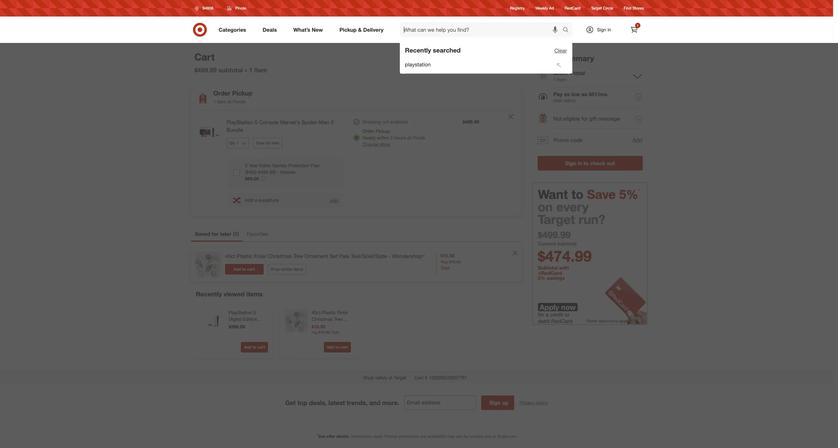 Task type: describe. For each thing, give the bounding box(es) containing it.
a inside apply now for a credit or debit redcard
[[546, 312, 549, 318]]

plastic for 40ct plastic finial christmas tree ornament set - wondershop™
[[322, 310, 336, 316]]

apply. inside * see offer details. restrictions apply. pricing, promotions and availability may vary by location and at target.com
[[373, 434, 384, 439]]

set for pale
[[330, 253, 338, 260]]

more.
[[382, 399, 399, 407]]

94806 button
[[191, 2, 221, 14]]

add to cart for add to cart button above the viewed
[[234, 267, 255, 272]]

1 horizontal spatial apply.
[[620, 319, 630, 324]]

offer
[[327, 434, 335, 439]]

to inside 40ct plastic finial christmas tree ornament set pale teal/gold/slate - wondershop™ list item
[[242, 267, 246, 272]]

on
[[538, 199, 553, 215]]

available
[[390, 119, 408, 125]]

$69.00
[[245, 176, 259, 181]]

affirm image left with
[[538, 92, 548, 103]]

5 for console
[[255, 119, 258, 126]]

sign for sign up
[[490, 400, 501, 407]]

5 for digital
[[253, 310, 256, 316]]

add a substitute
[[245, 197, 279, 203]]

$51/mo.
[[589, 91, 609, 97]]

$10.50 for $10.50 reg $15.00 sale
[[312, 324, 326, 330]]

spider-
[[302, 119, 319, 126]]

Store pickup radio
[[353, 135, 360, 141]]

pinole inside the order pickup ready within 2 hours at pinole change store
[[413, 135, 425, 141]]

save for later
[[256, 140, 280, 145]]

sale for $10.50 reg $15.00 sale
[[332, 330, 339, 335]]

$499.99)
[[258, 169, 276, 175]]

add to cart button up the viewed
[[225, 264, 264, 275]]

*some
[[586, 319, 598, 324]]

may
[[447, 434, 455, 439]]

at inside * see offer details. restrictions apply. pricing, promotions and availability may vary by location and at target.com
[[493, 434, 496, 439]]

0 vertical spatial add button
[[633, 136, 643, 144]]

affirm
[[564, 98, 576, 103]]

weekly ad
[[536, 6, 554, 11]]

sign in to check out
[[565, 160, 615, 167]]

for left gift
[[582, 115, 588, 122]]

order pickup ready within 2 hours at pinole change store
[[363, 128, 425, 147]]

availability
[[428, 434, 446, 439]]

by
[[464, 434, 469, 439]]

order for order pickup ready within 2 hours at pinole change store
[[363, 128, 375, 134]]

on every target run?
[[538, 199, 606, 227]]

video
[[259, 163, 271, 168]]

target inside "on every target run?"
[[538, 212, 575, 227]]

eligible
[[564, 115, 580, 122]]

wondershop™ inside the 40ct plastic finial christmas tree ornament set - wondershop™
[[312, 330, 340, 335]]

tree for pale
[[293, 253, 303, 260]]

weekly ad link
[[536, 5, 554, 11]]

change
[[363, 142, 379, 147]]

- inside the 2 year video games protection plan ($450-$499.99) - allstate
[[277, 169, 279, 175]]

ad
[[550, 6, 554, 11]]

items for shop similar items
[[294, 267, 303, 272]]

categories link
[[213, 22, 255, 37]]

order for order summary
[[538, 54, 559, 63]]

sign in to check out button
[[538, 156, 643, 171]]

clear
[[555, 47, 567, 54]]

saved for later ( 1 )
[[195, 231, 239, 238]]

2 inside the order pickup ready within 2 hours at pinole change store
[[391, 135, 393, 141]]

credit
[[550, 312, 564, 318]]

save for later button
[[253, 138, 283, 148]]

ornament for -
[[312, 323, 332, 329]]

40ct plastic finial christmas tree ornament set - wondershop™ link
[[312, 310, 350, 335]]

add to cart button for 40ct plastic finial christmas tree ornament set - wondershop™
[[324, 342, 351, 353]]

playstation for playstation 5 console marvel's spider-man 2 bundle
[[227, 119, 253, 126]]

1 horizontal spatial and
[[420, 434, 427, 439]]

within
[[377, 135, 389, 141]]

wondershop™ inside 40ct plastic finial christmas tree ornament set pale teal/gold/slate - wondershop™ link
[[392, 253, 425, 260]]

search
[[560, 27, 576, 34]]

find stores link
[[624, 5, 644, 11]]

get
[[285, 399, 296, 407]]

0 horizontal spatial add button
[[330, 197, 339, 204]]

- inside list item
[[389, 253, 391, 260]]

1 inside order pickup 1 item at pinole
[[213, 99, 216, 105]]

pickup & delivery
[[340, 26, 384, 33]]

privacy policy
[[520, 400, 548, 406]]

playstation
[[405, 61, 431, 68]]

run?
[[579, 212, 606, 227]]

order for order pickup 1 item at pinole
[[213, 89, 231, 97]]

target circle link
[[591, 5, 614, 11]]

to inside $399.99 add to cart
[[252, 345, 256, 350]]

40ct plastic finial christmas tree ornament set - wondershop™
[[312, 310, 348, 335]]

1 vertical spatial 5%
[[538, 275, 546, 282]]

deals
[[263, 26, 277, 33]]

1 left favorites
[[235, 231, 238, 238]]

finial for 40ct plastic finial christmas tree ornament set - wondershop™
[[337, 310, 348, 316]]

promo
[[554, 137, 569, 143]]

what's new link
[[288, 22, 331, 37]]

shop similar items button
[[268, 264, 306, 275]]

recently for recently viewed items
[[196, 290, 222, 298]]

2 as from the left
[[582, 91, 588, 97]]

shipping not available
[[363, 119, 408, 125]]

add inside $399.99 add to cart
[[244, 345, 251, 350]]

40ct plastic finial christmas tree ornament set pale teal/gold/slate - wondershop™ link
[[225, 253, 425, 260]]

savings
[[547, 275, 565, 282]]

2 inside the 2 year video games protection plan ($450-$499.99) - allstate
[[245, 163, 248, 168]]

current
[[538, 241, 556, 247]]

1 right $499.99 subtotal
[[249, 66, 253, 74]]

with
[[559, 265, 569, 271]]

$399.99
[[229, 324, 245, 330]]

2 inside playstation 5 console marvel's spider-man 2 bundle
[[331, 119, 334, 126]]

apply now for a credit or debit redcard
[[538, 303, 576, 325]]

search button
[[560, 22, 576, 38]]

get top deals, latest trends, and more.
[[285, 399, 399, 407]]

add to cart for 40ct plastic finial christmas tree ornament set - wondershop™ add to cart button
[[327, 345, 348, 350]]

top
[[298, 399, 308, 407]]

pinole inside dropdown button
[[235, 6, 246, 11]]

code
[[571, 137, 583, 143]]

what's new
[[294, 26, 323, 33]]

trends,
[[347, 399, 368, 407]]

affirm image left pay
[[539, 93, 548, 100]]

playstation 5 console marvel's spider-man 2 bundle
[[227, 119, 334, 133]]

items for recently viewed items
[[246, 290, 263, 298]]

target circle
[[591, 6, 614, 11]]

a inside group
[[255, 197, 257, 203]]

102000529207761
[[429, 375, 468, 381]]

registry
[[510, 6, 525, 11]]

playstation 5 digital edition console link
[[229, 310, 267, 329]]

privacy policy link
[[520, 400, 548, 407]]

0 horizontal spatial and
[[369, 399, 381, 407]]

redcard link
[[565, 5, 581, 11]]

at inside the order pickup ready within 2 hours at pinole change store
[[407, 135, 411, 141]]

playstation 5 console marvel&#39;s spider-man 2 bundle image
[[196, 119, 223, 145]]

debit
[[538, 318, 550, 325]]

not
[[382, 119, 389, 125]]

ornament for pale
[[305, 253, 328, 260]]

bundle
[[227, 127, 243, 133]]

40ct for 40ct plastic finial christmas tree ornament set - wondershop™
[[312, 310, 321, 316]]

2 year video games protection plan ($450-$499.99) - allstate
[[245, 163, 320, 175]]

apply
[[540, 303, 560, 312]]

man
[[319, 119, 330, 126]]

What can we help you find? suggestions appear below search field
[[400, 22, 565, 37]]

favorites
[[247, 231, 268, 238]]

cart item ready to fulfill group
[[191, 111, 522, 216]]

playstation 5 console marvel's spider-man 2 bundle link
[[227, 119, 343, 134]]

0 vertical spatial redcard
[[565, 6, 581, 11]]

1 horizontal spatial save
[[587, 187, 616, 202]]

2 vertical spatial target
[[394, 375, 407, 381]]

for inside button
[[266, 140, 271, 145]]

saved
[[195, 231, 210, 238]]

finial for 40ct plastic finial christmas tree ornament set pale teal/gold/slate - wondershop™
[[254, 253, 266, 260]]

categories
[[219, 26, 246, 33]]

&
[[358, 26, 362, 33]]

hours
[[395, 135, 406, 141]]

for inside apply now for a credit or debit redcard
[[538, 312, 545, 318]]

registry link
[[510, 5, 525, 11]]

$399.99 add to cart
[[229, 324, 265, 350]]

sign in link
[[581, 22, 622, 37]]

later for saved for later ( 1 )
[[220, 231, 232, 238]]

in for sign in to check out
[[578, 160, 583, 167]]



Task type: vqa. For each thing, say whether or not it's contained in the screenshot.
'purchase'
no



Task type: locate. For each thing, give the bounding box(es) containing it.
1 horizontal spatial sale
[[441, 265, 450, 271]]

christmas inside the 40ct plastic finial christmas tree ornament set - wondershop™
[[312, 317, 333, 322]]

out
[[607, 160, 615, 167]]

weekly
[[536, 6, 548, 11]]

- right $10.50 reg $15.00 sale
[[342, 323, 344, 329]]

0 vertical spatial $15.00
[[449, 260, 461, 265]]

0 horizontal spatial save
[[256, 140, 265, 145]]

to right want
[[572, 187, 584, 202]]

ornament up reg
[[312, 323, 332, 329]]

pinole right the hours
[[413, 135, 425, 141]]

shop left "safely" at the left bottom of the page
[[363, 375, 374, 381]]

1 horizontal spatial recently
[[405, 46, 431, 54]]

1 vertical spatial $10.50
[[312, 324, 326, 330]]

ornament inside the 40ct plastic finial christmas tree ornament set - wondershop™
[[312, 323, 332, 329]]

0 vertical spatial order
[[538, 54, 559, 63]]

recently searched
[[405, 46, 461, 54]]

add to cart button down $399.99
[[241, 342, 268, 353]]

0 horizontal spatial order
[[213, 89, 231, 97]]

plan
[[311, 163, 320, 168]]

finial inside 40ct plastic finial christmas tree ornament set pale teal/gold/slate - wondershop™ link
[[254, 253, 266, 260]]

a left credit
[[546, 312, 549, 318]]

playstation inside playstation 5 digital edition console
[[229, 310, 252, 316]]

40ct down (
[[225, 253, 235, 260]]

favorites link
[[243, 228, 272, 242]]

later for save for later
[[272, 140, 280, 145]]

plastic down )
[[237, 253, 253, 260]]

sign for sign in
[[597, 27, 607, 32]]

1 vertical spatial tree
[[334, 317, 343, 322]]

cart down playstation 5 digital edition console link
[[257, 345, 265, 350]]

0 vertical spatial 5%
[[620, 187, 639, 202]]

pale
[[339, 253, 350, 260]]

find
[[624, 6, 632, 11]]

1 vertical spatial apply.
[[373, 434, 384, 439]]

1 vertical spatial sale
[[332, 330, 339, 335]]

substitute
[[259, 197, 279, 203]]

message
[[599, 115, 620, 122]]

items right the viewed
[[246, 290, 263, 298]]

$15.00 for $10.50 reg $15.00 sale
[[319, 330, 330, 335]]

christmas for 40ct plastic finial christmas tree ornament set pale teal/gold/slate - wondershop™
[[268, 253, 292, 260]]

0 vertical spatial recently
[[405, 46, 431, 54]]

pricing,
[[385, 434, 398, 439]]

cart left #
[[415, 375, 424, 381]]

add inside 40ct plastic finial christmas tree ornament set pale teal/gold/slate - wondershop™ list item
[[234, 267, 241, 272]]

1 down stores
[[637, 23, 639, 27]]

sign inside "link"
[[597, 27, 607, 32]]

for down playstation 5 console marvel's spider-man 2 bundle
[[266, 140, 271, 145]]

pickup inside the order pickup ready within 2 hours at pinole change store
[[376, 128, 390, 134]]

add to cart up the viewed
[[234, 267, 255, 272]]

0 vertical spatial item
[[254, 66, 267, 74]]

what's
[[294, 26, 310, 33]]

pickup & delivery link
[[334, 22, 392, 37]]

plastic up $10.50 reg $15.00 sale
[[322, 310, 336, 316]]

save up video
[[256, 140, 265, 145]]

shop left similar
[[271, 267, 280, 272]]

new
[[312, 26, 323, 33]]

0 vertical spatial later
[[272, 140, 280, 145]]

0 vertical spatial subtotal
[[219, 66, 243, 74]]

1 as from the left
[[564, 91, 570, 97]]

40ct inside the 40ct plastic finial christmas tree ornament set - wondershop™
[[312, 310, 321, 316]]

sign up button
[[481, 396, 514, 410]]

40ct for 40ct plastic finial christmas tree ornament set pale teal/gold/slate - wondershop™
[[225, 253, 235, 260]]

target right "safely" at the left bottom of the page
[[394, 375, 407, 381]]

not eligible for gift message
[[554, 115, 620, 122]]

0 horizontal spatial items
[[246, 290, 263, 298]]

none radio inside cart item ready to fulfill group
[[353, 119, 360, 125]]

0 vertical spatial finial
[[254, 253, 266, 260]]

playstation link
[[405, 58, 551, 73]]

sign for sign in to check out
[[565, 160, 577, 167]]

in for sign in
[[608, 27, 612, 32]]

target down want
[[538, 212, 575, 227]]

at
[[228, 99, 232, 105], [407, 135, 411, 141], [389, 375, 393, 381], [493, 434, 496, 439]]

$10.50
[[441, 253, 455, 259], [312, 324, 326, 330]]

order inside order pickup 1 item at pinole
[[213, 89, 231, 97]]

tree for -
[[334, 317, 343, 322]]

0 vertical spatial a
[[255, 197, 257, 203]]

plastic inside the 40ct plastic finial christmas tree ornament set - wondershop™
[[322, 310, 336, 316]]

1 horizontal spatial console
[[259, 119, 279, 126]]

to left check
[[584, 160, 589, 167]]

cart for 40ct plastic finial christmas tree ornament set - wondershop™ add to cart button
[[340, 345, 348, 350]]

pickup down 1 item
[[232, 89, 253, 97]]

0 vertical spatial christmas
[[268, 253, 292, 260]]

shop inside button
[[271, 267, 280, 272]]

save up run?
[[587, 187, 616, 202]]

$499.99 for $499.99 current subtotal $474.99
[[538, 229, 571, 241]]

0 horizontal spatial target
[[394, 375, 407, 381]]

later left (
[[220, 231, 232, 238]]

$474.99
[[538, 247, 592, 265]]

1 horizontal spatial $10.50
[[441, 253, 455, 259]]

shop for shop safely at target
[[363, 375, 374, 381]]

1 vertical spatial set
[[334, 323, 341, 329]]

0 horizontal spatial item
[[217, 99, 226, 105]]

as up affirm
[[564, 91, 570, 97]]

1 horizontal spatial sign
[[565, 160, 577, 167]]

cart up recently viewed items
[[247, 267, 255, 272]]

2 horizontal spatial target
[[591, 6, 602, 11]]

target left circle on the right of the page
[[591, 6, 602, 11]]

to
[[584, 160, 589, 167], [572, 187, 584, 202], [242, 267, 246, 272], [252, 345, 256, 350], [335, 345, 339, 350]]

1 vertical spatial item
[[217, 99, 226, 105]]

cart up $499.99 subtotal
[[195, 51, 215, 63]]

1 horizontal spatial tree
[[334, 317, 343, 322]]

restrictions
[[599, 319, 618, 324]]

sale for $10.50 reg $15.00 sale
[[441, 265, 450, 271]]

recently up playstation
[[405, 46, 431, 54]]

location
[[470, 434, 484, 439]]

0 horizontal spatial later
[[220, 231, 232, 238]]

to down edition
[[252, 345, 256, 350]]

subtotal
[[538, 265, 558, 271]]

1 vertical spatial 5
[[253, 310, 256, 316]]

tree up the shop similar items
[[293, 253, 303, 260]]

0 vertical spatial -
[[277, 169, 279, 175]]

1 horizontal spatial shop
[[363, 375, 374, 381]]

$10.50 inside '$10.50 reg $15.00 sale'
[[441, 253, 455, 259]]

reg
[[312, 330, 317, 335]]

sign down target circle link
[[597, 27, 607, 32]]

$15.00 right reg on the bottom of page
[[449, 260, 461, 265]]

1 vertical spatial 40ct
[[312, 310, 321, 316]]

$499.99 inside $499.99 current subtotal $474.99
[[538, 229, 571, 241]]

0 horizontal spatial *
[[317, 433, 318, 437]]

console
[[259, 119, 279, 126], [229, 323, 246, 329]]

0 horizontal spatial recently
[[196, 290, 222, 298]]

0 vertical spatial 2
[[331, 119, 334, 126]]

for right saved
[[212, 231, 219, 238]]

circle
[[603, 6, 614, 11]]

1 horizontal spatial wondershop™
[[392, 253, 425, 260]]

1 vertical spatial wondershop™
[[312, 330, 340, 335]]

0 vertical spatial 40ct
[[225, 253, 235, 260]]

sale inside $10.50 reg $15.00 sale
[[332, 330, 339, 335]]

stores
[[633, 6, 644, 11]]

1 horizontal spatial cart
[[415, 375, 424, 381]]

5
[[255, 119, 258, 126], [253, 310, 256, 316]]

christmas up similar
[[268, 253, 292, 260]]

subtotal right current
[[558, 241, 577, 247]]

1 vertical spatial finial
[[337, 310, 348, 316]]

pinole up the categories 'link'
[[235, 6, 246, 11]]

cart for add to cart button above the viewed
[[247, 267, 255, 272]]

$499.99 inside cart item ready to fulfill group
[[463, 119, 479, 125]]

2 left the hours
[[391, 135, 393, 141]]

redcard inside apply now for a credit or debit redcard
[[552, 318, 573, 325]]

at inside order pickup 1 item at pinole
[[228, 99, 232, 105]]

add to cart inside 40ct plastic finial christmas tree ornament set pale teal/gold/slate - wondershop™ list item
[[234, 267, 255, 272]]

finial down 'favorites' link
[[254, 253, 266, 260]]

recently left the viewed
[[196, 290, 222, 298]]

$499.99 subtotal
[[195, 66, 243, 74]]

2 vertical spatial -
[[342, 323, 344, 329]]

subtotal up order pickup 1 item at pinole
[[219, 66, 243, 74]]

edition
[[243, 317, 257, 322]]

0 horizontal spatial plastic
[[237, 253, 253, 260]]

sale
[[441, 265, 450, 271], [332, 330, 339, 335]]

pinole up bundle
[[233, 99, 246, 105]]

plastic for 40ct plastic finial christmas tree ornament set pale teal/gold/slate - wondershop™
[[237, 253, 253, 260]]

pickup inside order pickup 1 item at pinole
[[232, 89, 253, 97]]

in down circle on the right of the page
[[608, 27, 612, 32]]

order inside the order pickup ready within 2 hours at pinole change store
[[363, 128, 375, 134]]

0 vertical spatial console
[[259, 119, 279, 126]]

tree
[[293, 253, 303, 260], [334, 317, 343, 322]]

0 vertical spatial sign
[[597, 27, 607, 32]]

sale right reg
[[332, 330, 339, 335]]

cart inside $399.99 add to cart
[[257, 345, 265, 350]]

pinole inside order pickup 1 item at pinole
[[233, 99, 246, 105]]

games
[[272, 163, 287, 168]]

0 horizontal spatial cart
[[247, 267, 255, 272]]

sign left up
[[490, 400, 501, 407]]

playstation for playstation 5 digital edition console
[[229, 310, 252, 316]]

and right location
[[485, 434, 492, 439]]

pickup left &
[[340, 26, 357, 33]]

order left summary
[[538, 54, 559, 63]]

add to cart button down $10.50 reg $15.00 sale
[[324, 342, 351, 353]]

apply. left the pricing,
[[373, 434, 384, 439]]

- down games
[[277, 169, 279, 175]]

console up save for later
[[259, 119, 279, 126]]

order down $499.99 subtotal
[[213, 89, 231, 97]]

- inside the 40ct plastic finial christmas tree ornament set - wondershop™
[[342, 323, 344, 329]]

1 horizontal spatial cart
[[257, 345, 265, 350]]

40ct
[[225, 253, 235, 260], [312, 310, 321, 316]]

0 vertical spatial set
[[330, 253, 338, 260]]

2 vertical spatial order
[[363, 128, 375, 134]]

and
[[369, 399, 381, 407], [420, 434, 427, 439], [485, 434, 492, 439]]

sign
[[597, 27, 607, 32], [565, 160, 577, 167], [490, 400, 501, 407]]

plastic
[[237, 253, 253, 260], [322, 310, 336, 316]]

console inside playstation 5 console marvel's spider-man 2 bundle
[[259, 119, 279, 126]]

0 horizontal spatial 40ct
[[225, 253, 235, 260]]

0 horizontal spatial apply.
[[373, 434, 384, 439]]

subtotal inside $499.99 current subtotal $474.99
[[558, 241, 577, 247]]

for left credit
[[538, 312, 545, 318]]

$10.50 up reg on the bottom of page
[[441, 253, 455, 259]]

2 left year
[[245, 163, 248, 168]]

shipping
[[363, 119, 381, 125]]

sale down reg on the bottom of page
[[441, 265, 450, 271]]

2 vertical spatial pickup
[[376, 128, 390, 134]]

* inside * see offer details. restrictions apply. pricing, promotions and availability may vary by location and at target.com
[[317, 433, 318, 437]]

apply. right restrictions
[[620, 319, 630, 324]]

$10.50 for $10.50 reg $15.00 sale
[[441, 253, 455, 259]]

$15.00 inside $10.50 reg $15.00 sale
[[319, 330, 330, 335]]

pickup inside pickup & delivery link
[[340, 26, 357, 33]]

protection
[[288, 163, 310, 168]]

redcard
[[565, 6, 581, 11], [542, 270, 562, 277], [552, 318, 573, 325]]

set inside list item
[[330, 253, 338, 260]]

1 horizontal spatial add button
[[633, 136, 643, 144]]

0 vertical spatial apply.
[[620, 319, 630, 324]]

1 horizontal spatial plastic
[[322, 310, 336, 316]]

2 horizontal spatial -
[[389, 253, 391, 260]]

target.com
[[497, 434, 517, 439]]

2 right the man
[[331, 119, 334, 126]]

recently for recently searched
[[405, 46, 431, 54]]

playstation up digital
[[229, 310, 252, 316]]

safely
[[376, 375, 388, 381]]

$499.99 for $499.99
[[463, 119, 479, 125]]

add
[[633, 137, 643, 143], [245, 197, 254, 203], [330, 198, 339, 203], [234, 267, 241, 272], [244, 345, 251, 350], [327, 345, 334, 350]]

as right low
[[582, 91, 588, 97]]

*some restrictions apply.
[[586, 319, 630, 324]]

None text field
[[405, 396, 476, 410]]

0 vertical spatial 5
[[255, 119, 258, 126]]

pickup for order pickup 1 item at pinole
[[232, 89, 253, 97]]

94806
[[203, 6, 214, 11]]

1 vertical spatial items
[[246, 290, 263, 298]]

tree inside list item
[[293, 253, 303, 260]]

item inside order pickup 1 item at pinole
[[217, 99, 226, 105]]

in left check
[[578, 160, 583, 167]]

2 vertical spatial 2
[[245, 163, 248, 168]]

sale inside '$10.50 reg $15.00 sale'
[[441, 265, 450, 271]]

2 horizontal spatial and
[[485, 434, 492, 439]]

cart for cart # 102000529207761
[[415, 375, 424, 381]]

* see offer details. restrictions apply. pricing, promotions and availability may vary by location and at target.com
[[317, 433, 517, 439]]

console down digital
[[229, 323, 246, 329]]

$10.50 up reg
[[312, 324, 326, 330]]

christmas up $10.50 reg $15.00 sale
[[312, 317, 333, 322]]

0 vertical spatial pinole
[[235, 6, 246, 11]]

add to cart button for playstation 5 digital edition console
[[241, 342, 268, 353]]

playstation 5 digital edition console
[[229, 310, 257, 329]]

1 vertical spatial -
[[389, 253, 391, 260]]

0 horizontal spatial -
[[277, 169, 279, 175]]

1 vertical spatial subtotal
[[558, 241, 577, 247]]

1 vertical spatial order
[[213, 89, 231, 97]]

0 horizontal spatial a
[[255, 197, 257, 203]]

1 vertical spatial later
[[220, 231, 232, 238]]

finial up $10.50 reg $15.00 sale
[[337, 310, 348, 316]]

1 vertical spatial shop
[[363, 375, 374, 381]]

1 vertical spatial pickup
[[232, 89, 253, 97]]

digital
[[229, 317, 242, 322]]

40ct inside list item
[[225, 253, 235, 260]]

#
[[425, 375, 428, 381]]

1 vertical spatial save
[[587, 187, 616, 202]]

shop safely at target
[[363, 375, 407, 381]]

a left the 'substitute'
[[255, 197, 257, 203]]

1 vertical spatial redcard
[[542, 270, 562, 277]]

1 horizontal spatial -
[[342, 323, 344, 329]]

5 up save for later
[[255, 119, 258, 126]]

playstation 5 digital edition console image
[[202, 310, 225, 333], [202, 310, 225, 333]]

* inside want to save 5% *
[[639, 188, 640, 193]]

later
[[272, 140, 280, 145], [220, 231, 232, 238]]

apply now button
[[538, 303, 578, 312]]

at right "safely" at the left bottom of the page
[[389, 375, 393, 381]]

cart for cart
[[195, 51, 215, 63]]

5 inside playstation 5 digital edition console
[[253, 310, 256, 316]]

$15.00 right reg
[[319, 330, 330, 335]]

playstation inside playstation 5 console marvel's spider-man 2 bundle
[[227, 119, 253, 126]]

$15.00
[[449, 260, 461, 265], [319, 330, 330, 335]]

1 vertical spatial console
[[229, 323, 246, 329]]

at right the hours
[[407, 135, 411, 141]]

1 vertical spatial $15.00
[[319, 330, 330, 335]]

add to cart down $10.50 reg $15.00 sale
[[327, 345, 348, 350]]

1 vertical spatial *
[[317, 433, 318, 437]]

plastic inside list item
[[237, 253, 253, 260]]

ornament inside list item
[[305, 253, 328, 260]]

and left the more.
[[369, 399, 381, 407]]

pickup up within
[[376, 128, 390, 134]]

gift
[[590, 115, 597, 122]]

save
[[256, 140, 265, 145], [587, 187, 616, 202]]

1 horizontal spatial add to cart
[[327, 345, 348, 350]]

summary
[[561, 54, 595, 63]]

christmas for 40ct plastic finial christmas tree ornament set - wondershop™
[[312, 317, 333, 322]]

delivery
[[363, 26, 384, 33]]

Service plan checkbox
[[233, 170, 240, 176]]

1 horizontal spatial 5%
[[620, 187, 639, 202]]

0 horizontal spatial $15.00
[[319, 330, 330, 335]]

set for -
[[334, 323, 341, 329]]

tree inside the 40ct plastic finial christmas tree ornament set - wondershop™
[[334, 317, 343, 322]]

save inside button
[[256, 140, 265, 145]]

privacy
[[520, 400, 535, 406]]

0 horizontal spatial sign
[[490, 400, 501, 407]]

2 horizontal spatial cart
[[340, 345, 348, 350]]

later inside save for later button
[[272, 140, 280, 145]]

pay as low as $51/mo. with affirm
[[554, 91, 609, 103]]

1 horizontal spatial 2
[[331, 119, 334, 126]]

at up bundle
[[228, 99, 232, 105]]

5 inside playstation 5 console marvel's spider-man 2 bundle
[[255, 119, 258, 126]]

$10.50 reg $15.00 sale
[[312, 324, 339, 335]]

2 vertical spatial sign
[[490, 400, 501, 407]]

None radio
[[353, 119, 360, 125]]

0 horizontal spatial $499.99
[[195, 66, 217, 74]]

1 link
[[627, 22, 642, 37]]

2 vertical spatial pinole
[[413, 135, 425, 141]]

items right similar
[[294, 267, 303, 272]]

(
[[233, 231, 235, 238]]

in inside "link"
[[608, 27, 612, 32]]

tree up $10.50 reg $15.00 sale
[[334, 317, 343, 322]]

christmas inside list item
[[268, 253, 292, 260]]

0 horizontal spatial wondershop™
[[312, 330, 340, 335]]

sign down promo code
[[565, 160, 577, 167]]

0 vertical spatial shop
[[271, 267, 280, 272]]

$499.99 for $499.99 subtotal
[[195, 66, 217, 74]]

40ct plastic finial christmas tree ornament set - wondershop™ image
[[285, 310, 308, 333], [285, 310, 308, 333]]

40ct up $10.50 reg $15.00 sale
[[312, 310, 321, 316]]

console inside playstation 5 digital edition console
[[229, 323, 246, 329]]

cart inside 40ct plastic finial christmas tree ornament set pale teal/gold/slate - wondershop™ list item
[[247, 267, 255, 272]]

to down $10.50 reg $15.00 sale
[[335, 345, 339, 350]]

playstation up bundle
[[227, 119, 253, 126]]

1 vertical spatial add to cart
[[327, 345, 348, 350]]

$15.00 for $10.50 reg $15.00 sale
[[449, 260, 461, 265]]

$15.00 inside '$10.50 reg $15.00 sale'
[[449, 260, 461, 265]]

and left availability on the right bottom of page
[[420, 434, 427, 439]]

40ct plastic finial christmas tree ornament set pale teal/gold/slate - wondershop™ list item
[[191, 247, 522, 282]]

- right "teal/gold/slate"
[[389, 253, 391, 260]]

items inside button
[[294, 267, 303, 272]]

2 horizontal spatial 2
[[391, 135, 393, 141]]

0 horizontal spatial console
[[229, 323, 246, 329]]

affirm image
[[538, 92, 548, 103], [539, 93, 548, 100]]

finial
[[254, 253, 266, 260], [337, 310, 348, 316]]

$10.50 inside $10.50 reg $15.00 sale
[[312, 324, 326, 330]]

order up ready
[[363, 128, 375, 134]]

5 up edition
[[253, 310, 256, 316]]

at left target.com
[[493, 434, 496, 439]]

cart down 40ct plastic finial christmas tree ornament set - wondershop™ link
[[340, 345, 348, 350]]

in inside button
[[578, 160, 583, 167]]

later down playstation 5 console marvel's spider-man 2 bundle
[[272, 140, 280, 145]]

2 vertical spatial $499.99
[[538, 229, 571, 241]]

1 horizontal spatial christmas
[[312, 317, 333, 322]]

1 vertical spatial plastic
[[322, 310, 336, 316]]

0 vertical spatial target
[[591, 6, 602, 11]]

promo code
[[554, 137, 583, 143]]

1 vertical spatial ornament
[[312, 323, 332, 329]]

1 up playstation 5 console marvel&#39;s spider-man 2 bundle image
[[213, 99, 216, 105]]

40ct plastic finial christmas tree ornament set pale teal/gold/slate - wondershop&#8482; image
[[195, 251, 221, 278]]

or
[[565, 312, 570, 318]]

to up the viewed
[[242, 267, 246, 272]]

cart
[[247, 267, 255, 272], [257, 345, 265, 350], [340, 345, 348, 350]]

set inside the 40ct plastic finial christmas tree ornament set - wondershop™
[[334, 323, 341, 329]]

pickup for order pickup ready within 2 hours at pinole change store
[[376, 128, 390, 134]]

2
[[331, 119, 334, 126], [391, 135, 393, 141], [245, 163, 248, 168]]

shop for shop similar items
[[271, 267, 280, 272]]

ornament left pale
[[305, 253, 328, 260]]

sign up
[[490, 400, 509, 407]]

change store button
[[363, 141, 391, 148]]

finial inside the 40ct plastic finial christmas tree ornament set - wondershop™
[[337, 310, 348, 316]]

playstation
[[227, 119, 253, 126], [229, 310, 252, 316]]

allstate
[[280, 169, 296, 175]]



